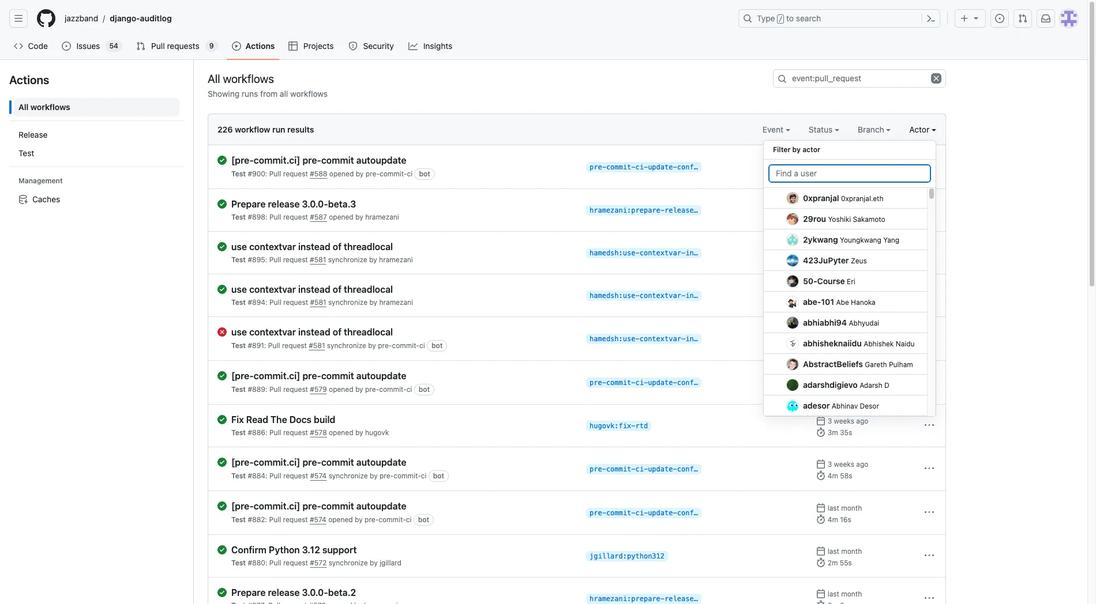 Task type: describe. For each thing, give the bounding box(es) containing it.
calendar image for 4m 16s
[[817, 504, 826, 513]]

commit.ci] for pull request #588 opened             by pre-commit-ci
[[254, 155, 300, 166]]

event
[[763, 125, 786, 134]]

rtd
[[636, 422, 648, 431]]

clear filters image
[[932, 73, 942, 84]]

adesor abhinav desor
[[803, 401, 880, 411]]

#578 link
[[310, 429, 327, 437]]

adesor
[[803, 401, 830, 411]]

issue opened image for git pull request image at the right top
[[996, 14, 1005, 23]]

confirm python 3.12 support test #880: pull request #572 synchronize             by jgillard
[[231, 545, 402, 568]]

request left the #579 link
[[283, 386, 308, 394]]

pull inside fix read the docs build test #886: pull request #578 opened             by hugovk
[[269, 429, 281, 437]]

3 threadvars from the top
[[732, 335, 773, 343]]

Find a user text field
[[769, 164, 932, 183]]

test inside use contextvar instead of threadlocal test #895: pull request #581 synchronize             by hramezani
[[231, 256, 246, 264]]

0xpranjal
[[803, 193, 840, 203]]

abe
[[837, 298, 849, 307]]

hugovk:fix-
[[590, 422, 636, 431]]

test inside confirm python 3.12 support test #880: pull request #572 synchronize             by jgillard
[[231, 559, 246, 568]]

2m 55s
[[828, 559, 852, 568]]

#587
[[310, 213, 327, 222]]

4m for 4m 16s
[[828, 516, 839, 525]]

menu containing 0xpranjal
[[764, 136, 937, 427]]

desor
[[860, 402, 880, 411]]

2 vertical spatial #581 link
[[309, 342, 325, 350]]

last for prepare release 3.0.0-beta.2
[[828, 590, 840, 599]]

play image
[[232, 42, 241, 51]]

pull right git pull request icon
[[151, 41, 165, 51]]

@50 course image
[[787, 276, 799, 287]]

ci- for 3 days ago
[[636, 163, 648, 171]]

request inside use contextvar instead of threadlocal test #895: pull request #581 synchronize             by hramezani
[[283, 256, 308, 264]]

5 run duration image from the top
[[817, 472, 826, 481]]

2 for use contextvar instead of threadlocal
[[828, 330, 832, 339]]

abe-101 abe hanoka
[[803, 297, 876, 307]]

423jupyter
[[803, 256, 849, 265]]

3 for 3m 55s
[[828, 158, 832, 167]]

3 3m from the top
[[828, 429, 838, 437]]

beta3
[[707, 207, 727, 215]]

graph image
[[409, 42, 418, 51]]

pre-commit-ci-update-config for last month
[[590, 510, 702, 518]]

58s
[[840, 472, 853, 481]]

run duration image for use contextvar instead of threadlocal test #895: pull request #581 synchronize             by hramezani
[[817, 255, 826, 264]]

#886:
[[248, 429, 268, 437]]

1 run duration image from the top
[[817, 169, 826, 178]]

release- for prepare release 3.0.0-beta.2
[[665, 596, 698, 604]]

3.0.0- for beta.3
[[302, 199, 328, 210]]

#880:
[[248, 559, 267, 568]]

beta.2
[[328, 588, 356, 598]]

[pre-commit.ci] pre-commit autoupdate link for pull request #588 opened             by pre-commit-ci
[[231, 155, 577, 166]]

hramezani inside prepare release 3.0.0-beta.3 test #898: pull request #587 opened             by hramezani
[[365, 213, 399, 222]]

22s
[[840, 256, 852, 264]]

show options image for beta.3
[[925, 205, 934, 215]]

1 2 from the top
[[828, 287, 832, 295]]

naidu
[[896, 340, 915, 349]]

[pre-commit.ci] pre-commit autoupdate for test #900:
[[231, 155, 407, 166]]

[pre-commit.ci] pre-commit autoupdate for test #882:
[[231, 502, 407, 512]]

#574 link for opened             by
[[310, 516, 327, 525]]

opened inside prepare release 3.0.0-beta.3 test #898: pull request #587 opened             by hramezani
[[329, 213, 354, 222]]

#579
[[310, 386, 327, 394]]

actor
[[910, 125, 932, 134]]

use contextvar instead of threadlocal test #894: pull request #581 synchronize             by hramezani
[[231, 285, 413, 307]]

auditlog
[[140, 13, 172, 23]]

hramezani link for prepare release 3.0.0-beta.3 test #898: pull request #587 opened             by hramezani
[[365, 213, 399, 222]]

ci for pull request #588 opened             by pre-commit-ci
[[407, 170, 413, 178]]

list containing jazzband
[[60, 9, 732, 28]]

days for [pre-commit.ci] pre-commit autoupdate
[[834, 158, 850, 167]]

ci- for last month
[[636, 510, 648, 518]]

@2ykwang image
[[787, 234, 799, 246]]

29rou
[[803, 214, 827, 224]]

yang
[[884, 236, 900, 245]]

ago for 2m 54s
[[856, 287, 869, 295]]

triangle down image
[[972, 13, 981, 23]]

test left the #882:
[[231, 516, 246, 525]]

autoupdate for pull request #588 opened             by pre-commit-ci
[[356, 155, 407, 166]]

show options image for 4m 16s
[[925, 508, 934, 518]]

3 of- from the top
[[719, 335, 732, 343]]

opened for #574
[[328, 516, 353, 525]]

branch
[[858, 125, 887, 134]]

6 run duration image from the top
[[817, 601, 826, 605]]

pull right #891:
[[268, 342, 280, 350]]

1 horizontal spatial workflows
[[223, 72, 274, 85]]

pull right the #882:
[[269, 516, 281, 525]]

@0xpranjal image
[[787, 192, 799, 204]]

show options image for support
[[925, 552, 934, 561]]

opened for #588
[[329, 170, 354, 178]]

synchronize inside use contextvar instead of threadlocal test #895: pull request #581 synchronize             by hramezani
[[328, 256, 367, 264]]

abstractbeliefs
[[803, 360, 863, 369]]

pre-commit-ci link for pull request #574 synchronize             by pre-commit-ci
[[380, 472, 427, 481]]

request up python
[[283, 516, 308, 525]]

workflow
[[235, 125, 270, 134]]

build
[[314, 415, 336, 425]]

python
[[269, 545, 300, 556]]

workflows inside list
[[31, 102, 70, 112]]

command palette image
[[927, 14, 936, 23]]

2 horizontal spatial workflows
[[290, 89, 328, 99]]

3 hamedsh:use-contextvar-instead-of-threadvars from the top
[[590, 335, 773, 343]]

3 contextvar- from the top
[[640, 335, 686, 343]]

hugovk
[[365, 429, 389, 437]]

prepare release 3.0.0-beta.2 link
[[231, 588, 577, 599]]

code link
[[9, 38, 53, 55]]

django-auditlog link
[[105, 9, 176, 28]]

week
[[842, 244, 859, 253]]

test left #889:
[[231, 386, 246, 394]]

3 for 2m 30s
[[828, 201, 832, 210]]

3.12
[[302, 545, 320, 556]]

pull request #574 synchronize             by pre-commit-ci
[[270, 472, 427, 481]]

last month for prepare release 3.0.0-beta.2
[[828, 590, 862, 599]]

ci- for 2 weeks ago
[[636, 379, 648, 387]]

gareth
[[865, 361, 887, 369]]

101
[[821, 297, 835, 307]]

notifications image
[[1042, 14, 1051, 23]]

synchronize up pull request #574 opened             by pre-commit-ci
[[329, 472, 368, 481]]

django-
[[110, 13, 140, 23]]

jgillard:python312 link
[[586, 552, 668, 562]]

54s
[[840, 298, 853, 307]]

pull inside confirm python 3.12 support test #880: pull request #572 synchronize             by jgillard
[[269, 559, 281, 568]]

all
[[280, 89, 288, 99]]

run duration image for 2m 52s
[[817, 385, 826, 394]]

6 show options image from the top
[[925, 594, 934, 604]]

test #891:
[[231, 342, 268, 350]]

abhiabhi94 abhyudai
[[803, 318, 880, 328]]

52s
[[840, 386, 852, 394]]

shield image
[[349, 42, 358, 51]]

pull request #574 opened             by pre-commit-ci
[[269, 516, 412, 525]]

#587 link
[[310, 213, 327, 222]]

test inside "use contextvar instead of threadlocal test #894: pull request #581 synchronize             by hramezani"
[[231, 298, 246, 307]]

zeus
[[851, 257, 867, 265]]

#579 link
[[310, 386, 327, 394]]

youngkwang
[[840, 236, 882, 245]]

2 last month from the top
[[828, 548, 862, 556]]

pull right #900:
[[269, 170, 281, 178]]

#882:
[[248, 516, 267, 525]]

homepage image
[[37, 9, 55, 28]]

prepare release 3.0.0-beta.3 link
[[231, 199, 577, 210]]

#900:
[[248, 170, 267, 178]]

completed successfully image for prepare release 3.0.0-beta.2
[[218, 589, 227, 598]]

pre-commit-ci-update-config link for last month
[[586, 508, 702, 519]]

1s
[[840, 342, 847, 350]]

last month for [pre-commit.ci] pre-commit autoupdate
[[828, 504, 862, 513]]

requests
[[167, 41, 199, 51]]

prepare for prepare release 3.0.0-beta.3 test #898: pull request #587 opened             by hramezani
[[231, 199, 266, 210]]

autoupdate for pull request #579 opened             by pre-commit-ci
[[356, 371, 407, 381]]

abhisheknaiidu abhishek naidu
[[803, 339, 915, 349]]

completed successfully image for #895:
[[218, 242, 227, 252]]

to
[[787, 13, 794, 23]]

2m 54s
[[828, 298, 853, 307]]

of for use contextvar instead of threadlocal
[[333, 327, 342, 338]]

security link
[[344, 38, 399, 55]]

0xpranjal.eth
[[842, 194, 884, 203]]

/ for jazzband
[[103, 14, 105, 23]]

2 show options image from the top
[[925, 334, 934, 343]]

code image
[[14, 42, 23, 51]]

pull right #884:
[[270, 472, 281, 481]]

#581 link for use contextvar instead of threadlocal test #894: pull request #581 synchronize             by hramezani
[[310, 298, 326, 307]]

#574 for opened             by
[[310, 516, 327, 525]]

adarshdigievo adarsh d
[[803, 380, 890, 390]]

@abhiabhi94 image
[[787, 317, 799, 329]]

instead- for use contextvar instead of threadlocal test #895: pull request #581 synchronize             by hramezani
[[686, 249, 719, 257]]

4m for 4m 58s
[[828, 472, 839, 481]]

#572
[[310, 559, 327, 568]]

pull inside "use contextvar instead of threadlocal test #894: pull request #581 synchronize             by hramezani"
[[270, 298, 281, 307]]

hamedsh:use- for use contextvar instead of threadlocal test #894: pull request #581 synchronize             by hramezani
[[590, 292, 640, 300]]

2m for confirm python 3.12 support test #880: pull request #572 synchronize             by jgillard
[[828, 559, 838, 568]]

#578
[[310, 429, 327, 437]]

ago for 2m 30s
[[851, 201, 864, 210]]

fix read the docs build test #886: pull request #578 opened             by hugovk
[[231, 415, 389, 437]]

hamedsh:use-contextvar-instead-of-threadvars link for use contextvar instead of threadlocal test #895: pull request #581 synchronize             by hramezani
[[586, 248, 773, 259]]

by inside "use contextvar instead of threadlocal test #894: pull request #581 synchronize             by hramezani"
[[370, 298, 377, 307]]

test #889:
[[231, 386, 269, 394]]

3m for use contextvar instead of threadlocal
[[828, 342, 838, 350]]

by inside confirm python 3.12 support test #880: pull request #572 synchronize             by jgillard
[[370, 559, 378, 568]]

show options image for 4m 58s
[[925, 465, 934, 474]]

actions link
[[227, 38, 280, 55]]

#574 for synchronize             by
[[310, 472, 327, 481]]

autoupdate for pull request #574 synchronize             by pre-commit-ci
[[356, 458, 407, 468]]

@adesor image
[[787, 400, 799, 412]]

jgillard
[[380, 559, 402, 568]]

run duration image for use contextvar instead of threadlocal test #894: pull request #581 synchronize             by hramezani
[[817, 298, 826, 307]]

@423jupyter image
[[787, 255, 799, 266]]

hramezani:prepare-release-3-beta3 link
[[586, 205, 727, 216]]

pulham
[[889, 361, 913, 369]]

commit.ci] for pull request #579 opened             by pre-commit-ci
[[254, 371, 300, 381]]

completed successfully image for #886:
[[218, 416, 227, 425]]

config for last month
[[677, 510, 702, 518]]

@abhisheknaiidu image
[[787, 338, 799, 349]]

2 vertical spatial #581
[[309, 342, 325, 350]]

plus image
[[960, 14, 970, 23]]

update- for 3 days ago
[[648, 163, 677, 171]]

#572 link
[[310, 559, 327, 568]]

3 hamedsh:use-contextvar-instead-of-threadvars link from the top
[[586, 334, 773, 345]]

bot for pull request #574 opened             by pre-commit-ci
[[418, 516, 429, 525]]

[pre- for #900:
[[231, 155, 254, 166]]

test left #884:
[[231, 472, 246, 481]]

pull request #581 synchronize             by pre-commit-ci
[[268, 342, 425, 350]]

completed successfully image for #900:
[[218, 156, 227, 165]]

commit for #884:
[[321, 458, 354, 468]]

3.0.0- for beta.2
[[302, 588, 328, 598]]

4m 16s
[[828, 516, 852, 525]]

insights
[[423, 41, 453, 51]]

pre-commit-ci link for pull request #588 opened             by pre-commit-ci
[[366, 170, 413, 178]]

all workflows link
[[14, 98, 179, 117]]

course
[[818, 276, 845, 286]]

test inside prepare release 3.0.0-beta.3 test #898: pull request #587 opened             by hramezani
[[231, 213, 246, 222]]

hramezani:prepare-release-3-beta2
[[590, 596, 727, 604]]

hramezani for use contextvar instead of threadlocal test #894: pull request #581 synchronize             by hramezani
[[379, 298, 413, 307]]

release link
[[14, 126, 179, 144]]



Task type: vqa. For each thing, say whether or not it's contained in the screenshot.
from
yes



Task type: locate. For each thing, give the bounding box(es) containing it.
2 of- from the top
[[719, 292, 732, 300]]

hramezani:prepare- inside hramezani:prepare-release-3-beta3 link
[[590, 207, 665, 215]]

actions
[[246, 41, 275, 51], [9, 73, 49, 87]]

pre-commit-ci-update-config up jgillard:python312 link
[[590, 510, 702, 518]]

weeks for 52s
[[834, 374, 855, 383]]

list
[[60, 9, 732, 28], [9, 93, 184, 214]]

4 ci- from the top
[[636, 510, 648, 518]]

[pre- up test #900: on the left of page
[[231, 155, 254, 166]]

ci for pull request #574 synchronize             by pre-commit-ci
[[421, 472, 427, 481]]

[pre-commit.ci] pre-commit autoupdate up pull request #574 opened             by pre-commit-ci
[[231, 502, 407, 512]]

2 for [pre-commit.ci] pre-commit autoupdate
[[828, 374, 832, 383]]

1 vertical spatial hramezani link
[[379, 256, 413, 264]]

opened right #579
[[329, 386, 354, 394]]

pull inside use contextvar instead of threadlocal test #895: pull request #581 synchronize             by hramezani
[[269, 256, 281, 264]]

1 show options image from the top
[[925, 205, 934, 215]]

2 2m from the top
[[828, 256, 838, 264]]

[pre- up test #884:
[[231, 458, 254, 468]]

0 horizontal spatial actions
[[9, 73, 49, 87]]

hramezani:prepare- for prepare release 3.0.0-beta.3
[[590, 207, 665, 215]]

2 vertical spatial use contextvar instead of threadlocal link
[[231, 327, 577, 338]]

pre-commit-ci-update-config link down rtd
[[586, 465, 702, 475]]

3 days ago for prepare release 3.0.0-beta.3
[[828, 201, 864, 210]]

[pre-commit.ci] pre-commit autoupdate for test #889:
[[231, 371, 407, 381]]

pull right #898: at left top
[[269, 213, 281, 222]]

pre-commit-ci link for pull request #581 synchronize             by pre-commit-ci
[[378, 342, 425, 350]]

commit.ci] for pull request #574 opened             by pre-commit-ci
[[254, 502, 300, 512]]

2 vertical spatial workflows
[[31, 102, 70, 112]]

4 config from the top
[[677, 510, 702, 518]]

of down use contextvar instead of threadlocal test #895: pull request #581 synchronize             by hramezani
[[333, 285, 342, 295]]

2 threadvars from the top
[[732, 292, 773, 300]]

synchronize inside confirm python 3.12 support test #880: pull request #572 synchronize             by jgillard
[[329, 559, 368, 568]]

last
[[828, 244, 840, 253], [828, 504, 840, 513], [828, 548, 840, 556], [828, 590, 840, 599]]

pull request #579 opened             by pre-commit-ci
[[269, 386, 412, 394]]

1 vertical spatial #581
[[310, 298, 326, 307]]

pull inside prepare release 3.0.0-beta.3 test #898: pull request #587 opened             by hramezani
[[269, 213, 281, 222]]

instead inside "use contextvar instead of threadlocal test #894: pull request #581 synchronize             by hramezani"
[[298, 285, 331, 295]]

0 vertical spatial last month
[[828, 504, 862, 513]]

0 vertical spatial prepare
[[231, 199, 266, 210]]

0 vertical spatial release
[[268, 199, 300, 210]]

0 vertical spatial list
[[60, 9, 732, 28]]

2 weeks ago down eri
[[828, 287, 869, 295]]

0 vertical spatial release-
[[665, 207, 698, 215]]

1 vertical spatial threadvars
[[732, 292, 773, 300]]

2 vertical spatial hramezani
[[379, 298, 413, 307]]

request up the use contextvar instead of threadlocal
[[283, 298, 308, 307]]

ago for 3m 35s
[[857, 417, 869, 426]]

@abe 101 image
[[787, 296, 799, 308]]

use inside "use contextvar instead of threadlocal test #894: pull request #581 synchronize             by hramezani"
[[231, 285, 247, 295]]

3- inside hramezani:prepare-release-3-beta3 link
[[698, 207, 707, 215]]

2m left 22s
[[828, 256, 838, 264]]

#889:
[[248, 386, 268, 394]]

4 weeks from the top
[[834, 417, 855, 426]]

hamedsh:use- for use contextvar instead of threadlocal test #895: pull request #581 synchronize             by hramezani
[[590, 249, 640, 257]]

1 vertical spatial all
[[18, 102, 28, 112]]

3 2 from the top
[[828, 374, 832, 383]]

1 vertical spatial release
[[268, 588, 300, 598]]

2 hamedsh:use-contextvar-instead-of-threadvars from the top
[[590, 292, 773, 300]]

1 vertical spatial month
[[842, 548, 862, 556]]

0 vertical spatial #574 link
[[310, 472, 327, 481]]

last month
[[828, 504, 862, 513], [828, 548, 862, 556], [828, 590, 862, 599]]

1 vertical spatial hamedsh:use-
[[590, 292, 640, 300]]

2 vertical spatial threadvars
[[732, 335, 773, 343]]

run duration image for 3m 35s
[[817, 428, 826, 437]]

2 contextvar- from the top
[[640, 292, 686, 300]]

actions right the play image
[[246, 41, 275, 51]]

0 vertical spatial calendar image
[[817, 244, 826, 253]]

release
[[268, 199, 300, 210], [268, 588, 300, 598]]

opened down build
[[329, 429, 354, 437]]

3m 35s
[[828, 429, 853, 437]]

run duration image
[[817, 341, 826, 350], [817, 385, 826, 394], [817, 428, 826, 437], [817, 515, 826, 525], [817, 559, 826, 568], [817, 601, 826, 605]]

last up 2m 55s on the bottom
[[828, 548, 840, 556]]

1 ci- from the top
[[636, 163, 648, 171]]

ago for 3m 55s
[[851, 158, 864, 167]]

request inside "use contextvar instead of threadlocal test #894: pull request #581 synchronize             by hramezani"
[[283, 298, 308, 307]]

/ inside the jazzband / django-auditlog
[[103, 14, 105, 23]]

2 prepare from the top
[[231, 588, 266, 598]]

1 prepare from the top
[[231, 199, 266, 210]]

4m
[[828, 472, 839, 481], [828, 516, 839, 525]]

[pre-commit.ci] pre-commit autoupdate up #579
[[231, 371, 407, 381]]

2 vertical spatial hamedsh:use-contextvar-instead-of-threadvars
[[590, 335, 773, 343]]

instead
[[298, 242, 331, 252], [298, 285, 331, 295], [298, 327, 331, 338]]

[pre-commit.ci] pre-commit autoupdate up #588
[[231, 155, 407, 166]]

issue opened image for git pull request icon
[[62, 42, 71, 51]]

1 horizontal spatial actions
[[246, 41, 275, 51]]

pre-commit-ci-update-config for 3 weeks ago
[[590, 466, 702, 474]]

3 commit.ci] from the top
[[254, 458, 300, 468]]

completed successfully image
[[218, 156, 227, 165], [218, 200, 227, 209], [218, 242, 227, 252], [218, 372, 227, 381], [218, 416, 227, 425], [218, 458, 227, 467]]

opened
[[329, 170, 354, 178], [329, 213, 354, 222], [329, 386, 354, 394], [329, 429, 354, 437], [328, 516, 353, 525]]

last down 2m 55s on the bottom
[[828, 590, 840, 599]]

2 vertical spatial hramezani link
[[379, 298, 413, 307]]

1 vertical spatial 2 weeks ago
[[828, 330, 869, 339]]

all inside list
[[18, 102, 28, 112]]

[pre-commit.ci] pre-commit autoupdate link up the prepare release 3.0.0-beta.3 "link"
[[231, 155, 577, 166]]

[pre-commit.ci] pre-commit autoupdate link up fix read the docs build link
[[231, 371, 577, 382]]

0 vertical spatial instead
[[298, 242, 331, 252]]

instead for use contextvar instead of threadlocal test #895: pull request #581 synchronize             by hramezani
[[298, 242, 331, 252]]

2m for prepare release 3.0.0-beta.3 test #898: pull request #587 opened             by hramezani
[[828, 213, 838, 222]]

1 vertical spatial hramezani
[[379, 256, 413, 264]]

completed successfully image for #889:
[[218, 372, 227, 381]]

opened inside fix read the docs build test #886: pull request #578 opened             by hugovk
[[329, 429, 354, 437]]

contextvar for use contextvar instead of threadlocal test #895: pull request #581 synchronize             by hramezani
[[249, 242, 296, 252]]

contextvar for use contextvar instead of threadlocal
[[249, 327, 296, 338]]

0 vertical spatial 3 weeks ago
[[828, 417, 869, 426]]

2 month from the top
[[842, 548, 862, 556]]

jazzband link
[[60, 9, 103, 28]]

of for use contextvar instead of threadlocal test #895: pull request #581 synchronize             by hramezani
[[333, 242, 342, 252]]

opened down beta.3
[[329, 213, 354, 222]]

0 vertical spatial 3-
[[698, 207, 707, 215]]

autoupdate up 'pull request #579 opened             by pre-commit-ci'
[[356, 371, 407, 381]]

test inside 'filter workflows' element
[[18, 148, 34, 158]]

#581 link up "use contextvar instead of threadlocal test #894: pull request #581 synchronize             by hramezani" on the left of page
[[310, 256, 326, 264]]

1 3- from the top
[[698, 207, 707, 215]]

1 vertical spatial #581 link
[[310, 298, 326, 307]]

update- up hramezani:prepare-release-3-beta3
[[648, 163, 677, 171]]

abhisheknaiidu
[[803, 339, 862, 349]]

1 vertical spatial 3 weeks ago
[[828, 461, 869, 469]]

3 pre-commit-ci-update-config from the top
[[590, 466, 702, 474]]

calendar image for 2m 52s
[[817, 373, 826, 383]]

[pre-commit.ci] pre-commit autoupdate link for pull request #574 opened             by pre-commit-ci
[[231, 501, 577, 513]]

#581 link up the use contextvar instead of threadlocal
[[310, 298, 326, 307]]

4 2m from the top
[[828, 386, 838, 394]]

3 weeks ago for [pre-commit.ci] pre-commit autoupdate
[[828, 461, 869, 469]]

1 [pre- from the top
[[231, 155, 254, 166]]

2 vertical spatial calendar image
[[817, 417, 826, 426]]

fix
[[231, 415, 244, 425]]

projects link
[[284, 38, 339, 55]]

show options image for docs
[[925, 421, 934, 431]]

pre-
[[303, 155, 321, 166], [590, 163, 607, 171], [366, 170, 380, 178], [378, 342, 392, 350], [303, 371, 321, 381], [590, 379, 607, 387], [365, 386, 379, 394], [303, 458, 321, 468], [590, 466, 607, 474], [380, 472, 394, 481], [303, 502, 321, 512], [590, 510, 607, 518], [365, 516, 379, 525]]

0 vertical spatial days
[[834, 158, 850, 167]]

4 calendar image from the top
[[817, 373, 826, 383]]

3 completed successfully image from the top
[[218, 242, 227, 252]]

commit up pull request #588 opened             by pre-commit-ci
[[321, 155, 354, 166]]

1 vertical spatial 3m
[[828, 342, 838, 350]]

3 weeks from the top
[[834, 374, 855, 383]]

commit
[[321, 155, 354, 166], [321, 371, 354, 381], [321, 458, 354, 468], [321, 502, 354, 512]]

show options image
[[925, 205, 934, 215], [925, 334, 934, 343], [925, 378, 934, 387], [925, 421, 934, 431], [925, 552, 934, 561]]

0 vertical spatial actions
[[246, 41, 275, 51]]

test down release
[[18, 148, 34, 158]]

3.0.0- up #587 link
[[302, 199, 328, 210]]

1 hamedsh:use- from the top
[[590, 249, 640, 257]]

1 weeks from the top
[[834, 287, 855, 295]]

run duration image left 4m 58s
[[817, 472, 826, 481]]

read
[[246, 415, 268, 425]]

bot for pull request #581 synchronize             by pre-commit-ci
[[432, 342, 443, 350]]

request left #588 'link'
[[283, 170, 308, 178]]

hamedsh:use-contextvar-instead-of-threadvars for use contextvar instead of threadlocal test #895: pull request #581 synchronize             by hramezani
[[590, 249, 773, 257]]

ci for pull request #581 synchronize             by pre-commit-ci
[[420, 342, 425, 350]]

status
[[809, 125, 835, 134]]

2m for use contextvar instead of threadlocal test #894: pull request #581 synchronize             by hramezani
[[828, 298, 838, 307]]

[pre-commit.ci] pre-commit autoupdate for test #884:
[[231, 458, 407, 468]]

1 vertical spatial 55s
[[840, 559, 852, 568]]

test left #900:
[[231, 170, 246, 178]]

release for beta.2
[[268, 588, 300, 598]]

1 horizontal spatial all workflows
[[208, 72, 274, 85]]

4m left 58s
[[828, 472, 839, 481]]

3 weeks ago for fix read the docs build
[[828, 417, 869, 426]]

[pre-commit.ci] pre-commit autoupdate link down the hugovk
[[231, 457, 577, 469]]

#574 link down #578
[[310, 472, 327, 481]]

0 vertical spatial #581
[[310, 256, 326, 264]]

ago for 2m 52s
[[856, 374, 869, 383]]

caches link
[[14, 190, 179, 209]]

2 weeks ago up 52s
[[828, 374, 869, 383]]

2 vertical spatial of
[[333, 327, 342, 338]]

[pre-commit.ci] pre-commit autoupdate down #578
[[231, 458, 407, 468]]

use contextvar instead of threadlocal
[[231, 327, 393, 338]]

instead- for use contextvar instead of threadlocal test #894: pull request #581 synchronize             by hramezani
[[686, 292, 719, 300]]

[pre- up 'test #882:'
[[231, 502, 254, 512]]

issue opened image left issues
[[62, 42, 71, 51]]

calendar image for 2m 55s
[[817, 547, 826, 556]]

abhinav
[[832, 402, 858, 411]]

1 3 weeks ago from the top
[[828, 417, 869, 426]]

3 show options image from the top
[[925, 291, 934, 300]]

#581 inside "use contextvar instead of threadlocal test #894: pull request #581 synchronize             by hramezani"
[[310, 298, 326, 307]]

/ left to
[[779, 15, 783, 23]]

issue opened image
[[996, 14, 1005, 23], [62, 42, 71, 51]]

all workflows inside list
[[18, 102, 70, 112]]

1 3.0.0- from the top
[[302, 199, 328, 210]]

1 2 weeks ago from the top
[[828, 287, 869, 295]]

3m
[[828, 170, 838, 178], [828, 342, 838, 350], [828, 429, 838, 437]]

ci for pull request #579 opened             by pre-commit-ci
[[407, 386, 412, 394]]

contextvar inside "use contextvar instead of threadlocal test #894: pull request #581 synchronize             by hramezani"
[[249, 285, 296, 295]]

1 last from the top
[[828, 244, 840, 253]]

55s up 0xpranjal 0xpranjal.eth
[[840, 170, 853, 178]]

0 vertical spatial contextvar-
[[640, 249, 686, 257]]

pull right #894:
[[270, 298, 281, 307]]

ago for 4m 58s
[[857, 461, 869, 469]]

run duration image left 2m 22s
[[817, 255, 826, 264]]

abhiabhi94
[[803, 318, 847, 328]]

4 [pre-commit.ci] pre-commit autoupdate from the top
[[231, 502, 407, 512]]

2 vertical spatial instead
[[298, 327, 331, 338]]

release-
[[665, 207, 698, 215], [665, 596, 698, 604]]

pre-commit-ci-update-config link
[[586, 162, 702, 173], [586, 378, 702, 388], [586, 465, 702, 475], [586, 508, 702, 519]]

calendar image up 423jupyter
[[817, 244, 826, 253]]

0 vertical spatial use
[[231, 242, 247, 252]]

#581 for use contextvar instead of threadlocal test #894: pull request #581 synchronize             by hramezani
[[310, 298, 326, 307]]

2 vertical spatial threadlocal
[[344, 327, 393, 338]]

2m 52s
[[828, 386, 852, 394]]

2 run duration image from the top
[[817, 385, 826, 394]]

@29rou image
[[787, 213, 799, 225]]

3 use from the top
[[231, 327, 247, 338]]

0 vertical spatial of
[[333, 242, 342, 252]]

from
[[260, 89, 278, 99]]

@abstractbeliefs image
[[787, 359, 799, 370]]

results
[[287, 125, 314, 134]]

use
[[231, 242, 247, 252], [231, 285, 247, 295], [231, 327, 247, 338]]

4 commit.ci] from the top
[[254, 502, 300, 512]]

2 run duration image from the top
[[817, 212, 826, 222]]

2 3 from the top
[[828, 201, 832, 210]]

pre-commit-ci-update-config link up jgillard:python312 link
[[586, 508, 702, 519]]

of inside use contextvar instead of threadlocal test #895: pull request #581 synchronize             by hramezani
[[333, 242, 342, 252]]

by inside use contextvar instead of threadlocal test #895: pull request #581 synchronize             by hramezani
[[369, 256, 377, 264]]

1 vertical spatial last month
[[828, 548, 862, 556]]

synchronize inside "use contextvar instead of threadlocal test #894: pull request #581 synchronize             by hramezani"
[[328, 298, 368, 307]]

request inside fix read the docs build test #886: pull request #578 opened             by hugovk
[[283, 429, 308, 437]]

search image
[[778, 74, 787, 84]]

prepare release 3.0.0-beta.3 test #898: pull request #587 opened             by hramezani
[[231, 199, 399, 222]]

0 vertical spatial contextvar
[[249, 242, 296, 252]]

pull requests
[[151, 41, 199, 51]]

hugovk:fix-rtd
[[590, 422, 648, 431]]

days
[[834, 158, 850, 167], [834, 201, 850, 210]]

calendar image
[[817, 244, 826, 253], [817, 286, 826, 295], [817, 417, 826, 426]]

1 vertical spatial actions
[[9, 73, 49, 87]]

autoupdate for pull request #574 opened             by pre-commit-ci
[[356, 502, 407, 512]]

filter workflows element
[[14, 126, 179, 163]]

/ inside type / to search
[[779, 15, 783, 23]]

1 vertical spatial instead
[[298, 285, 331, 295]]

2 3m from the top
[[828, 342, 838, 350]]

pre-commit-ci-update-config for 2 weeks ago
[[590, 379, 702, 387]]

synchronize down the use contextvar instead of threadlocal
[[327, 342, 366, 350]]

3 up 4m 58s
[[828, 461, 832, 469]]

1 vertical spatial contextvar
[[249, 285, 296, 295]]

synchronize up "use contextvar instead of threadlocal test #894: pull request #581 synchronize             by hramezani" on the left of page
[[328, 256, 367, 264]]

days up 3m 55s
[[834, 158, 850, 167]]

2 vertical spatial of-
[[719, 335, 732, 343]]

hramezani inside "use contextvar instead of threadlocal test #894: pull request #581 synchronize             by hramezani"
[[379, 298, 413, 307]]

0 vertical spatial #581 link
[[310, 256, 326, 264]]

release inside prepare release 3.0.0-beta.3 test #898: pull request #587 opened             by hramezani
[[268, 199, 300, 210]]

sakamoto
[[853, 215, 886, 224]]

423jupyter zeus
[[803, 256, 867, 265]]

opened right #588
[[329, 170, 354, 178]]

#581 inside use contextvar instead of threadlocal test #895: pull request #581 synchronize             by hramezani
[[310, 256, 326, 264]]

0 horizontal spatial workflows
[[31, 102, 70, 112]]

commit for #882:
[[321, 502, 354, 512]]

request inside prepare release 3.0.0-beta.3 test #898: pull request #587 opened             by hramezani
[[283, 213, 308, 222]]

use contextvar instead of threadlocal link
[[231, 241, 577, 253], [231, 284, 577, 295], [231, 327, 577, 338]]

0 vertical spatial 55s
[[840, 170, 853, 178]]

1 vertical spatial 2
[[828, 330, 832, 339]]

/ left "django-"
[[103, 14, 105, 23]]

2 hramezani:prepare- from the top
[[590, 596, 665, 604]]

3 instead from the top
[[298, 327, 331, 338]]

1 instead- from the top
[[686, 249, 719, 257]]

2 weeks ago for autoupdate
[[828, 374, 869, 383]]

1 use from the top
[[231, 242, 247, 252]]

0 vertical spatial 3.0.0-
[[302, 199, 328, 210]]

weeks for 1s
[[834, 330, 855, 339]]

3 pre-commit-ci-update-config link from the top
[[586, 465, 702, 475]]

eri
[[847, 278, 856, 286]]

month down 2m 55s on the bottom
[[842, 590, 862, 599]]

1 pre-commit-ci-update-config link from the top
[[586, 162, 702, 173]]

hamedsh:use-contextvar-instead-of-threadvars link
[[586, 248, 773, 259], [586, 291, 773, 301], [586, 334, 773, 345]]

config for 3 days ago
[[677, 163, 702, 171]]

@adarshdigievo image
[[787, 379, 799, 391]]

test inside fix read the docs build test #886: pull request #578 opened             by hugovk
[[231, 429, 246, 437]]

4 completed successfully image from the top
[[218, 372, 227, 381]]

#581 for use contextvar instead of threadlocal test #895: pull request #581 synchronize             by hramezani
[[310, 256, 326, 264]]

list containing all workflows
[[9, 93, 184, 214]]

calendar image
[[817, 158, 826, 167], [817, 201, 826, 210], [817, 330, 826, 339], [817, 373, 826, 383], [817, 460, 826, 469], [817, 504, 826, 513], [817, 547, 826, 556], [817, 590, 826, 599]]

3.0.0-
[[302, 199, 328, 210], [302, 588, 328, 598]]

pre-commit-ci link for pull request #579 opened             by pre-commit-ci
[[365, 386, 412, 394]]

1 calendar image from the top
[[817, 158, 826, 167]]

prepare
[[231, 199, 266, 210], [231, 588, 266, 598]]

commit for #889:
[[321, 371, 354, 381]]

d
[[885, 381, 890, 390]]

1 horizontal spatial issue opened image
[[996, 14, 1005, 23]]

hramezani:prepare-release-3-beta3
[[590, 207, 727, 215]]

pre-commit-ci-update-config link up rtd
[[586, 378, 702, 388]]

update- for 3 weeks ago
[[648, 466, 677, 474]]

test left #895:
[[231, 256, 246, 264]]

1 vertical spatial #574
[[310, 516, 327, 525]]

workflows up release
[[31, 102, 70, 112]]

#588
[[310, 170, 328, 178]]

3- inside hramezani:prepare-release-3-beta2 link
[[698, 596, 707, 604]]

type
[[757, 13, 775, 23]]

1 vertical spatial list
[[9, 93, 184, 214]]

contextvar for use contextvar instead of threadlocal test #894: pull request #581 synchronize             by hramezani
[[249, 285, 296, 295]]

#574 up the 3.12
[[310, 516, 327, 525]]

3 show options image from the top
[[925, 378, 934, 387]]

2 2 weeks ago from the top
[[828, 330, 869, 339]]

hramezani:prepare-
[[590, 207, 665, 215], [590, 596, 665, 604]]

the
[[271, 415, 287, 425]]

0 vertical spatial all
[[208, 72, 220, 85]]

use contextvar instead of threadlocal link for use contextvar instead of threadlocal test #895: pull request #581 synchronize             by hramezani
[[231, 241, 577, 253]]

5 2m from the top
[[828, 559, 838, 568]]

2 weeks from the top
[[834, 330, 855, 339]]

completed successfully image for [pre-commit.ci] pre-commit autoupdate
[[218, 502, 227, 511]]

1 vertical spatial 4m
[[828, 516, 839, 525]]

adarsh
[[860, 381, 883, 390]]

by inside prepare release 3.0.0-beta.3 test #898: pull request #587 opened             by hramezani
[[356, 213, 363, 222]]

pre-commit-ci link
[[366, 170, 413, 178], [378, 342, 425, 350], [365, 386, 412, 394], [380, 472, 427, 481], [365, 516, 412, 525]]

jgillard:python312
[[590, 553, 665, 561]]

calendar image up 101
[[817, 286, 826, 295]]

event button
[[763, 124, 791, 136]]

calendar image down adesor
[[817, 417, 826, 426]]

5 calendar image from the top
[[817, 460, 826, 469]]

calendar image for fix read the docs build test #886: pull request #578 opened             by hugovk
[[817, 417, 826, 426]]

threadvars for use contextvar instead of threadlocal test #894: pull request #581 synchronize             by hramezani
[[732, 292, 773, 300]]

0 vertical spatial hamedsh:use-contextvar-instead-of-threadvars
[[590, 249, 773, 257]]

0 vertical spatial 4m
[[828, 472, 839, 481]]

4 [pre-commit.ci] pre-commit autoupdate link from the top
[[231, 501, 577, 513]]

calendar image for 3m 1s
[[817, 330, 826, 339]]

2 vertical spatial last month
[[828, 590, 862, 599]]

1 completed successfully image from the top
[[218, 285, 227, 294]]

2 last from the top
[[828, 504, 840, 513]]

1 vertical spatial 3 days ago
[[828, 201, 864, 210]]

ci- up jgillard:python312 link
[[636, 510, 648, 518]]

workflows up runs
[[223, 72, 274, 85]]

of inside "use contextvar instead of threadlocal test #894: pull request #581 synchronize             by hramezani"
[[333, 285, 342, 295]]

all up showing
[[208, 72, 220, 85]]

contextvar up #894:
[[249, 285, 296, 295]]

pre-commit-ci link for pull request #574 opened             by pre-commit-ci
[[365, 516, 412, 525]]

commit.ci] up the #882:
[[254, 502, 300, 512]]

pull right #889:
[[269, 386, 281, 394]]

test #900:
[[231, 170, 269, 178]]

3 for 3m 35s
[[828, 417, 832, 426]]

2 completed successfully image from the top
[[218, 200, 227, 209]]

/
[[103, 14, 105, 23], [779, 15, 783, 23]]

config for 3 weeks ago
[[677, 466, 702, 474]]

3 contextvar from the top
[[249, 327, 296, 338]]

contextvar inside use contextvar instead of threadlocal test #895: pull request #581 synchronize             by hramezani
[[249, 242, 296, 252]]

#581 link down the use contextvar instead of threadlocal
[[309, 342, 325, 350]]

1 vertical spatial days
[[834, 201, 850, 210]]

commit up 'pull request #579 opened             by pre-commit-ci'
[[321, 371, 354, 381]]

request down python
[[283, 559, 308, 568]]

last up 423jupyter zeus
[[828, 244, 840, 253]]

bot for pull request #579 opened             by pre-commit-ci
[[419, 386, 430, 394]]

2 vertical spatial 2
[[828, 374, 832, 383]]

git pull request image
[[136, 42, 145, 51]]

2 pre-commit-ci-update-config link from the top
[[586, 378, 702, 388]]

month up 16s
[[842, 504, 862, 513]]

4m left 16s
[[828, 516, 839, 525]]

jazzband / django-auditlog
[[65, 13, 172, 23]]

hramezani link
[[365, 213, 399, 222], [379, 256, 413, 264], [379, 298, 413, 307]]

0 vertical spatial 2 weeks ago
[[828, 287, 869, 295]]

commit.ci] up #900:
[[254, 155, 300, 166]]

2 3 weeks ago from the top
[[828, 461, 869, 469]]

by inside fix read the docs build test #886: pull request #578 opened             by hugovk
[[355, 429, 363, 437]]

0 vertical spatial hramezani:prepare-
[[590, 207, 665, 215]]

[pre- for #884:
[[231, 458, 254, 468]]

3 instead- from the top
[[686, 335, 719, 343]]

3 config from the top
[[677, 466, 702, 474]]

use for use contextvar instead of threadlocal
[[231, 327, 247, 338]]

last month up 16s
[[828, 504, 862, 513]]

run duration image
[[817, 169, 826, 178], [817, 212, 826, 222], [817, 255, 826, 264], [817, 298, 826, 307], [817, 472, 826, 481]]

1 instead from the top
[[298, 242, 331, 252]]

2 of from the top
[[333, 285, 342, 295]]

status button
[[809, 124, 840, 136]]

2 hamedsh:use- from the top
[[590, 292, 640, 300]]

3 for 4m 58s
[[828, 461, 832, 469]]

weeks up 35s
[[834, 417, 855, 426]]

2 3.0.0- from the top
[[302, 588, 328, 598]]

3.0.0- inside prepare release 3.0.0-beta.3 test #898: pull request #587 opened             by hramezani
[[302, 199, 328, 210]]

3 ci- from the top
[[636, 466, 648, 474]]

7 calendar image from the top
[[817, 547, 826, 556]]

last for confirm python 3.12 support
[[828, 548, 840, 556]]

1 use contextvar instead of threadlocal link from the top
[[231, 241, 577, 253]]

abe-
[[803, 297, 821, 307]]

request inside confirm python 3.12 support test #880: pull request #572 synchronize             by jgillard
[[283, 559, 308, 568]]

4m 58s
[[828, 472, 853, 481]]

2 [pre- from the top
[[231, 371, 254, 381]]

0 vertical spatial #574
[[310, 472, 327, 481]]

request right #884:
[[283, 472, 308, 481]]

jazzband
[[65, 13, 98, 23]]

release
[[18, 130, 48, 140]]

2m down 4m 16s
[[828, 559, 838, 568]]

4 commit from the top
[[321, 502, 354, 512]]

0 vertical spatial 3 days ago
[[828, 158, 864, 167]]

#898:
[[248, 213, 268, 222]]

#581 link for use contextvar instead of threadlocal test #895: pull request #581 synchronize             by hramezani
[[310, 256, 326, 264]]

threadvars left @423jupyter "icon" on the top right
[[732, 249, 773, 257]]

0 vertical spatial use contextvar instead of threadlocal link
[[231, 241, 577, 253]]

3 days ago up 30s
[[828, 201, 864, 210]]

test
[[18, 148, 34, 158], [231, 170, 246, 178], [231, 213, 246, 222], [231, 256, 246, 264], [231, 298, 246, 307], [231, 342, 246, 350], [231, 386, 246, 394], [231, 429, 246, 437], [231, 472, 246, 481], [231, 516, 246, 525], [231, 559, 246, 568]]

2 calendar image from the top
[[817, 286, 826, 295]]

1 vertical spatial contextvar-
[[640, 292, 686, 300]]

3 up 3m 35s
[[828, 417, 832, 426]]

ci- down rtd
[[636, 466, 648, 474]]

request down the use contextvar instead of threadlocal
[[282, 342, 307, 350]]

hugovk:fix-rtd link
[[586, 421, 652, 432]]

ci for pull request #574 opened             by pre-commit-ci
[[406, 516, 412, 525]]

3 run duration image from the top
[[817, 255, 826, 264]]

1 vertical spatial of
[[333, 285, 342, 295]]

3- for prepare release 3.0.0-beta.3
[[698, 207, 707, 215]]

failed image
[[218, 328, 227, 337]]

last up 4m 16s
[[828, 504, 840, 513]]

None search field
[[773, 69, 947, 88]]

1 release- from the top
[[665, 207, 698, 215]]

weeks for 58s
[[834, 461, 855, 469]]

0 vertical spatial workflows
[[223, 72, 274, 85]]

instead for use contextvar instead of threadlocal
[[298, 327, 331, 338]]

2 weeks ago for threadlocal
[[828, 330, 869, 339]]

3 up 2m 30s on the right of the page
[[828, 201, 832, 210]]

actor
[[803, 145, 821, 154]]

3 up 3m 55s
[[828, 158, 832, 167]]

hramezani inside use contextvar instead of threadlocal test #895: pull request #581 synchronize             by hramezani
[[379, 256, 413, 264]]

8 calendar image from the top
[[817, 590, 826, 599]]

1 vertical spatial calendar image
[[817, 286, 826, 295]]

pre-commit-ci-update-config up hramezani:prepare-release-3-beta3 link on the top of page
[[590, 163, 702, 171]]

threadlocal inside "use contextvar instead of threadlocal test #894: pull request #581 synchronize             by hramezani"
[[344, 285, 393, 295]]

1 contextvar- from the top
[[640, 249, 686, 257]]

0 vertical spatial all workflows
[[208, 72, 274, 85]]

2 config from the top
[[677, 379, 702, 387]]

caches
[[32, 194, 60, 204]]

0 vertical spatial month
[[842, 504, 862, 513]]

1 vertical spatial prepare
[[231, 588, 266, 598]]

all workflows up runs
[[208, 72, 274, 85]]

2m 30s
[[828, 213, 853, 222]]

#574 down #578
[[310, 472, 327, 481]]

use inside use contextvar instead of threadlocal test #895: pull request #581 synchronize             by hramezani
[[231, 242, 247, 252]]

3 days ago for [pre-commit.ci] pre-commit autoupdate
[[828, 158, 864, 167]]

table image
[[289, 42, 298, 51]]

ci- up hramezani:prepare-release-3-beta3 link on the top of page
[[636, 163, 648, 171]]

0 horizontal spatial issue opened image
[[62, 42, 71, 51]]

1 vertical spatial all workflows
[[18, 102, 70, 112]]

last month down 2m 55s on the bottom
[[828, 590, 862, 599]]

2 show options image from the top
[[925, 248, 934, 257]]

3 of from the top
[[333, 327, 342, 338]]

threadvars left @abhisheknaiidu image
[[732, 335, 773, 343]]

1 autoupdate from the top
[[356, 155, 407, 166]]

0 vertical spatial hamedsh:use-
[[590, 249, 640, 257]]

30s
[[840, 213, 853, 222]]

show options image
[[925, 162, 934, 171], [925, 248, 934, 257], [925, 291, 934, 300], [925, 465, 934, 474], [925, 508, 934, 518], [925, 594, 934, 604]]

hramezani:prepare- for prepare release 3.0.0-beta.2
[[590, 596, 665, 604]]

request
[[283, 170, 308, 178], [283, 213, 308, 222], [283, 256, 308, 264], [283, 298, 308, 307], [282, 342, 307, 350], [283, 386, 308, 394], [283, 429, 308, 437], [283, 472, 308, 481], [283, 516, 308, 525], [283, 559, 308, 568]]

1 vertical spatial use
[[231, 285, 247, 295]]

commit for #900:
[[321, 155, 354, 166]]

git pull request image
[[1019, 14, 1028, 23]]

4 autoupdate from the top
[[356, 502, 407, 512]]

pre-commit-ci-update-config link for 3 weeks ago
[[586, 465, 702, 475]]

2 commit.ci] from the top
[[254, 371, 300, 381]]

synchronize down support
[[329, 559, 368, 568]]

threadlocal inside use contextvar instead of threadlocal test #895: pull request #581 synchronize             by hramezani
[[344, 242, 393, 252]]

2 down abhiabhi94
[[828, 330, 832, 339]]

#581
[[310, 256, 326, 264], [310, 298, 326, 307], [309, 342, 325, 350]]

2m left the 54s
[[828, 298, 838, 307]]

hamedsh:use-
[[590, 249, 640, 257], [590, 292, 640, 300], [590, 335, 640, 343]]

1 last month from the top
[[828, 504, 862, 513]]

1 update- from the top
[[648, 163, 677, 171]]

2 vertical spatial instead-
[[686, 335, 719, 343]]

hramezani link for use contextvar instead of threadlocal test #894: pull request #581 synchronize             by hramezani
[[379, 298, 413, 307]]

prepare inside prepare release 3.0.0-beta.3 test #898: pull request #587 opened             by hramezani
[[231, 199, 266, 210]]

0 vertical spatial threadvars
[[732, 249, 773, 257]]

pull request #588 opened             by pre-commit-ci
[[269, 170, 413, 178]]

1 release from the top
[[268, 199, 300, 210]]

issue opened image left git pull request image at the right top
[[996, 14, 1005, 23]]

2 weeks ago
[[828, 287, 869, 295], [828, 330, 869, 339], [828, 374, 869, 383]]

last month up 2m 55s on the bottom
[[828, 548, 862, 556]]

3 weeks ago up 58s
[[828, 461, 869, 469]]

0 vertical spatial threadlocal
[[344, 242, 393, 252]]

management
[[18, 177, 63, 185]]

2 hamedsh:use-contextvar-instead-of-threadvars link from the top
[[586, 291, 773, 301]]

hramezani:prepare- inside hramezani:prepare-release-3-beta2 link
[[590, 596, 665, 604]]

1 vertical spatial issue opened image
[[62, 42, 71, 51]]

3 calendar image from the top
[[817, 417, 826, 426]]

showing runs from all workflows
[[208, 89, 328, 99]]

2 contextvar from the top
[[249, 285, 296, 295]]

run duration image for 2m 55s
[[817, 559, 826, 568]]

1 vertical spatial threadlocal
[[344, 285, 393, 295]]

test left #891:
[[231, 342, 246, 350]]

2ykwang youngkwang yang
[[803, 235, 900, 245]]

1 horizontal spatial all
[[208, 72, 220, 85]]

3 [pre-commit.ci] pre-commit autoupdate link from the top
[[231, 457, 577, 469]]

prepare for prepare release 3.0.0-beta.2
[[231, 588, 266, 598]]

4 completed successfully image from the top
[[218, 589, 227, 598]]

3 use contextvar instead of threadlocal link from the top
[[231, 327, 577, 338]]

2 vertical spatial contextvar
[[249, 327, 296, 338]]

search
[[796, 13, 821, 23]]

3 2m from the top
[[828, 298, 838, 307]]

commit.ci] up #889:
[[254, 371, 300, 381]]

request left #587 link
[[283, 213, 308, 222]]

1 of from the top
[[333, 242, 342, 252]]

2 completed successfully image from the top
[[218, 502, 227, 511]]

0 vertical spatial of-
[[719, 249, 732, 257]]

confirm python 3.12 support link
[[231, 545, 577, 556]]

1 vertical spatial 3.0.0-
[[302, 588, 328, 598]]

1 horizontal spatial /
[[779, 15, 783, 23]]

weeks for 35s
[[834, 417, 855, 426]]

1 4m from the top
[[828, 472, 839, 481]]

completed successfully image
[[218, 285, 227, 294], [218, 502, 227, 511], [218, 546, 227, 555], [218, 589, 227, 598]]

menu
[[764, 136, 937, 427]]

hramezani for use contextvar instead of threadlocal test #895: pull request #581 synchronize             by hramezani
[[379, 256, 413, 264]]

6 completed successfully image from the top
[[218, 458, 227, 467]]

1 vertical spatial #574 link
[[310, 516, 327, 525]]

#574 link for synchronize             by
[[310, 472, 327, 481]]

0 vertical spatial instead-
[[686, 249, 719, 257]]

month for prepare release 3.0.0-beta.2
[[842, 590, 862, 599]]

calendar image for use contextvar instead of threadlocal test #895: pull request #581 synchronize             by hramezani
[[817, 244, 826, 253]]

1 vertical spatial instead-
[[686, 292, 719, 300]]

1 vertical spatial release-
[[665, 596, 698, 604]]

1 vertical spatial hamedsh:use-contextvar-instead-of-threadvars
[[590, 292, 773, 300]]

test left #898: at left top
[[231, 213, 246, 222]]

2 vertical spatial 2 weeks ago
[[828, 374, 869, 383]]

4 run duration image from the top
[[817, 298, 826, 307]]

instead inside use contextvar instead of threadlocal test #895: pull request #581 synchronize             by hramezani
[[298, 242, 331, 252]]

1 3 from the top
[[828, 158, 832, 167]]

5 run duration image from the top
[[817, 559, 826, 568]]

3 hamedsh:use- from the top
[[590, 335, 640, 343]]

1 show options image from the top
[[925, 162, 934, 171]]

security
[[363, 41, 394, 51]]



